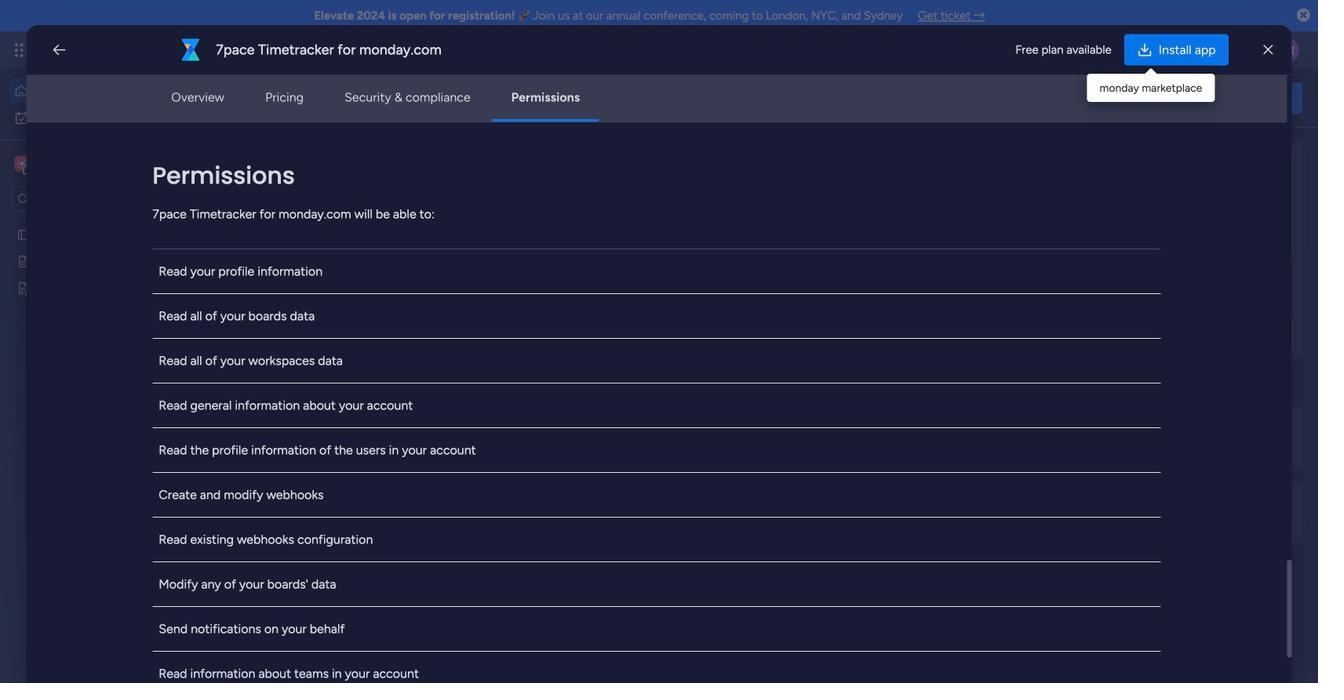 Task type: locate. For each thing, give the bounding box(es) containing it.
0 vertical spatial option
[[9, 105, 191, 130]]

select product image
[[14, 42, 30, 58]]

help image
[[1216, 42, 1232, 58]]

0 vertical spatial lottie animation image
[[623, 69, 1064, 129]]

see plans image
[[247, 41, 261, 59]]

invite members image
[[1109, 42, 1125, 58]]

1 vertical spatial lottie animation element
[[0, 525, 200, 684]]

component image
[[317, 358, 330, 372], [317, 443, 330, 457]]

0 horizontal spatial lottie animation image
[[0, 525, 200, 684]]

open update feed (inbox) image
[[243, 235, 261, 254]]

1 vertical spatial component image
[[317, 443, 330, 457]]

v2 user feedback image
[[1080, 90, 1092, 107]]

list box
[[0, 218, 200, 514]]

option
[[9, 105, 191, 130], [0, 221, 200, 224]]

public board image
[[16, 254, 31, 269]]

getting started element
[[1067, 406, 1303, 469]]

v2 bolt switch image
[[1202, 90, 1212, 107]]

1 vertical spatial option
[[0, 221, 200, 224]]

monday marketplace image
[[1144, 42, 1159, 58]]

workspace image
[[268, 335, 306, 372], [660, 335, 698, 372], [278, 339, 297, 368], [268, 419, 306, 457], [660, 419, 698, 457]]

private board image
[[16, 281, 31, 296]]

1 horizontal spatial lottie animation element
[[623, 69, 1064, 129]]

0 horizontal spatial lottie animation element
[[0, 525, 200, 684]]

lottie animation element
[[623, 69, 1064, 129], [0, 525, 200, 684]]

1 component image from the top
[[317, 358, 330, 372]]

lottie animation image
[[623, 69, 1064, 129], [0, 525, 200, 684]]

0 vertical spatial component image
[[317, 358, 330, 372]]



Task type: describe. For each thing, give the bounding box(es) containing it.
1 vertical spatial lottie animation image
[[0, 525, 200, 684]]

2 component image from the top
[[317, 443, 330, 457]]

search everything image
[[1182, 42, 1198, 58]]

views and tools element
[[794, 35, 1300, 66]]

application logo image
[[178, 37, 203, 62]]

update feed image
[[1074, 42, 1090, 58]]

notifications image
[[1040, 42, 1056, 58]]

open recently visited image
[[243, 197, 261, 216]]

1 horizontal spatial lottie animation image
[[623, 69, 1064, 129]]

close my workspaces image
[[243, 288, 261, 307]]

public board image
[[16, 227, 31, 242]]

templates image image
[[1082, 150, 1289, 258]]

dapulse x slim image
[[1264, 40, 1273, 59]]

open my private tasks image
[[243, 159, 261, 178]]

greg robinson image
[[1275, 38, 1300, 63]]

0 element
[[401, 235, 420, 254]]

help center element
[[1067, 481, 1303, 544]]

0 vertical spatial lottie animation element
[[623, 69, 1064, 129]]



Task type: vqa. For each thing, say whether or not it's contained in the screenshot.
see in the BUTTON
no



